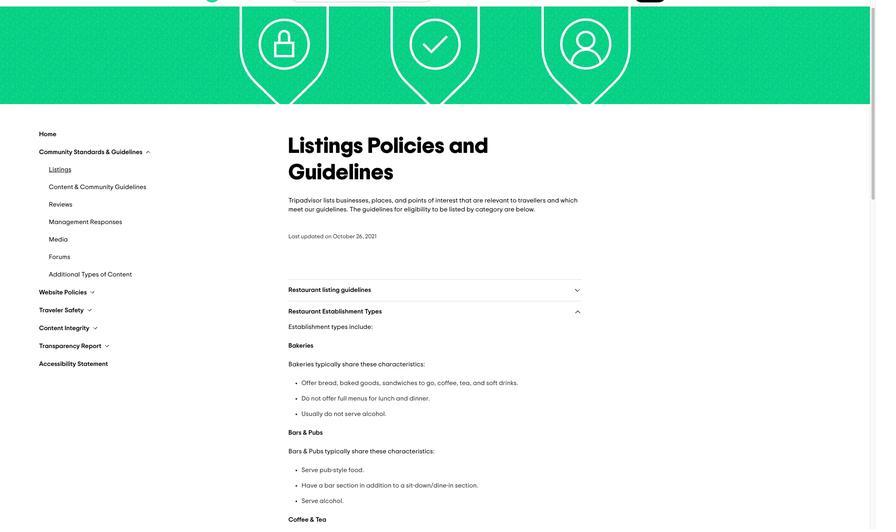 Task type: vqa. For each thing, say whether or not it's contained in the screenshot.
Discover button
no



Task type: locate. For each thing, give the bounding box(es) containing it.
restaurant inside restaurant listing guidelines dropdown button
[[288, 287, 321, 294]]

1 vertical spatial restaurant
[[288, 309, 321, 315]]

1 horizontal spatial listings
[[288, 136, 363, 158]]

1 horizontal spatial are
[[504, 206, 515, 213]]

bakeries up offer
[[288, 362, 314, 368]]

0 horizontal spatial types
[[81, 272, 99, 278]]

2 bakeries from the top
[[288, 362, 314, 368]]

0 vertical spatial are
[[473, 197, 483, 204]]

types inside additional types of content link
[[81, 272, 99, 278]]

a
[[319, 483, 323, 489], [401, 483, 405, 489]]

listings inside listings policies and guidelines
[[288, 136, 363, 158]]

coffee,
[[438, 380, 458, 387]]

category
[[476, 206, 503, 213]]

1 horizontal spatial for
[[394, 206, 403, 213]]

0 vertical spatial community
[[39, 149, 72, 156]]

serve for serve pub-style food.
[[302, 467, 318, 474]]

0 vertical spatial typically
[[315, 362, 341, 368]]

policies inside listings policies and guidelines
[[368, 136, 445, 158]]

be
[[440, 206, 448, 213]]

a left bar on the left bottom
[[319, 483, 323, 489]]

and
[[449, 136, 489, 158], [395, 197, 407, 204], [547, 197, 559, 204], [473, 380, 485, 387], [396, 396, 408, 402]]

1 horizontal spatial a
[[401, 483, 405, 489]]

& down bars & pubs on the bottom of page
[[303, 449, 308, 455]]

bars for bars & pubs typically share these characteristics:
[[288, 449, 302, 455]]

types inside the restaurant establishment types dropdown button
[[365, 309, 382, 315]]

establishment inside the restaurant establishment types dropdown button
[[322, 309, 363, 315]]

bars down the usually
[[288, 430, 302, 437]]

guidelines
[[111, 149, 142, 156], [288, 162, 394, 184], [115, 184, 146, 191]]

typically up "style"
[[325, 449, 350, 455]]

1 vertical spatial characteristics:
[[388, 449, 435, 455]]

bakeries down the establishment types include:
[[288, 343, 313, 349]]

serve for serve alcohol.
[[302, 498, 318, 505]]

1 vertical spatial of
[[100, 272, 106, 278]]

establishment
[[322, 309, 363, 315], [288, 324, 330, 331]]

tea,
[[460, 380, 472, 387]]

1 vertical spatial listings
[[49, 167, 71, 173]]

0 horizontal spatial of
[[100, 272, 106, 278]]

1 vertical spatial establishment
[[288, 324, 330, 331]]

style
[[333, 467, 347, 474]]

0 horizontal spatial not
[[311, 396, 321, 402]]

listings policies and guidelines
[[288, 136, 489, 184]]

content & community guidelines
[[49, 184, 146, 191]]

guidelines inside tripadvisor lists businesses, places, and points of interest that are relevant to travellers and which meet our guidelines. the guidelines for eligibility to be listed by category are below.
[[362, 206, 393, 213]]

are up "by"
[[473, 197, 483, 204]]

1 vertical spatial types
[[365, 309, 382, 315]]

restaurant left listing
[[288, 287, 321, 294]]

additional types of content
[[49, 272, 132, 278]]

relevant
[[485, 197, 509, 204]]

characteristics:
[[378, 362, 425, 368], [388, 449, 435, 455]]

0 vertical spatial bars
[[288, 430, 302, 437]]

2 vertical spatial content
[[39, 325, 63, 332]]

&
[[106, 149, 110, 156], [75, 184, 79, 191], [303, 430, 307, 437], [303, 449, 308, 455], [310, 517, 314, 524]]

serve up have on the bottom left of page
[[302, 467, 318, 474]]

1 restaurant from the top
[[288, 287, 321, 294]]

goods,
[[360, 380, 381, 387]]

& for coffee & tea
[[310, 517, 314, 524]]

2 restaurant from the top
[[288, 309, 321, 315]]

serve
[[302, 467, 318, 474], [302, 498, 318, 505]]

types right additional
[[81, 272, 99, 278]]

1 vertical spatial bakeries
[[288, 362, 314, 368]]

& inside button
[[106, 149, 110, 156]]

guidelines up lists
[[288, 162, 394, 184]]

& down the usually
[[303, 430, 307, 437]]

additional types of content link
[[49, 271, 269, 279]]

alcohol. down do not offer full menus for lunch and dinner. at the bottom left of page
[[362, 411, 387, 418]]

responses
[[90, 219, 122, 226]]

community down 'home'
[[39, 149, 72, 156]]

content
[[49, 184, 73, 191], [108, 272, 132, 278], [39, 325, 63, 332]]

1 bars from the top
[[288, 430, 302, 437]]

policies for website
[[64, 290, 87, 296]]

0 horizontal spatial a
[[319, 483, 323, 489]]

of right additional
[[100, 272, 106, 278]]

1 horizontal spatial policies
[[368, 136, 445, 158]]

characteristics: up sandwiches
[[378, 362, 425, 368]]

these up the goods,
[[361, 362, 377, 368]]

not right do
[[334, 411, 344, 418]]

these
[[361, 362, 377, 368], [370, 449, 386, 455]]

0 vertical spatial serve
[[302, 467, 318, 474]]

1 vertical spatial for
[[369, 396, 377, 402]]

policies
[[368, 136, 445, 158], [64, 290, 87, 296]]

guidelines up listings link
[[111, 149, 142, 156]]

guidelines down listings link
[[115, 184, 146, 191]]

1 vertical spatial not
[[334, 411, 344, 418]]

not right the do
[[311, 396, 321, 402]]

0 horizontal spatial in
[[360, 483, 365, 489]]

the
[[350, 206, 361, 213]]

establishment types include:
[[288, 324, 373, 331]]

0 vertical spatial establishment
[[322, 309, 363, 315]]

tripadvisor
[[288, 197, 322, 204]]

pubs for bars & pubs typically share these characteristics:
[[309, 449, 324, 455]]

of
[[428, 197, 434, 204], [100, 272, 106, 278]]

guidelines inside listings policies and guidelines
[[288, 162, 394, 184]]

to up below.
[[511, 197, 517, 204]]

1 horizontal spatial in
[[448, 483, 454, 489]]

restaurant up the establishment types include:
[[288, 309, 321, 315]]

1 serve from the top
[[302, 467, 318, 474]]

restaurant listing guidelines button
[[288, 287, 582, 295]]

1 vertical spatial alcohol.
[[320, 498, 344, 505]]

on
[[325, 234, 332, 240]]

for left 'lunch'
[[369, 396, 377, 402]]

& for content & community guidelines
[[75, 184, 79, 191]]

in left section. on the bottom right of page
[[448, 483, 454, 489]]

restaurant for restaurant listing guidelines
[[288, 287, 321, 294]]

of right the points
[[428, 197, 434, 204]]

usually
[[302, 411, 323, 418]]

0 vertical spatial listings
[[288, 136, 363, 158]]

serve
[[345, 411, 361, 418]]

lists
[[323, 197, 335, 204]]

1 bakeries from the top
[[288, 343, 313, 349]]

community down community standards & guidelines button
[[80, 184, 114, 191]]

1 vertical spatial guidelines
[[341, 287, 371, 294]]

these up the addition
[[370, 449, 386, 455]]

& up management
[[75, 184, 79, 191]]

0 horizontal spatial policies
[[64, 290, 87, 296]]

0 horizontal spatial listings
[[49, 167, 71, 173]]

content for content integrity
[[39, 325, 63, 332]]

alcohol.
[[362, 411, 387, 418], [320, 498, 344, 505]]

policies for listings
[[368, 136, 445, 158]]

0 horizontal spatial community
[[39, 149, 72, 156]]

1 vertical spatial bars
[[288, 449, 302, 455]]

for left eligibility on the left of page
[[394, 206, 403, 213]]

bars for bars & pubs
[[288, 430, 302, 437]]

to left be
[[432, 206, 438, 213]]

& right the standards on the top left of the page
[[106, 149, 110, 156]]

do
[[302, 396, 310, 402]]

serve down have on the bottom left of page
[[302, 498, 318, 505]]

pubs down the usually
[[308, 430, 323, 437]]

restaurant inside the restaurant establishment types dropdown button
[[288, 309, 321, 315]]

content integrity button
[[39, 325, 98, 333]]

by
[[467, 206, 474, 213]]

additional
[[49, 272, 80, 278]]

are
[[473, 197, 483, 204], [504, 206, 515, 213]]

bars
[[288, 430, 302, 437], [288, 449, 302, 455]]

do not offer full menus for lunch and dinner.
[[302, 396, 430, 402]]

of inside tripadvisor lists businesses, places, and points of interest that are relevant to travellers and which meet our guidelines. the guidelines for eligibility to be listed by category are below.
[[428, 197, 434, 204]]

lunch
[[379, 396, 395, 402]]

0 vertical spatial content
[[49, 184, 73, 191]]

0 vertical spatial alcohol.
[[362, 411, 387, 418]]

0 vertical spatial restaurant
[[288, 287, 321, 294]]

pubs up "pub-"
[[309, 449, 324, 455]]

home
[[39, 131, 56, 138]]

in
[[360, 483, 365, 489], [448, 483, 454, 489]]

alcohol. down bar on the left bottom
[[320, 498, 344, 505]]

2 serve from the top
[[302, 498, 318, 505]]

of inside additional types of content link
[[100, 272, 106, 278]]

typically up bread,
[[315, 362, 341, 368]]

1 vertical spatial serve
[[302, 498, 318, 505]]

establishment up types
[[322, 309, 363, 315]]

typically
[[315, 362, 341, 368], [325, 449, 350, 455]]

policies inside website policies button
[[64, 290, 87, 296]]

share up food.
[[352, 449, 369, 455]]

in right section
[[360, 483, 365, 489]]

guidelines down places,
[[362, 206, 393, 213]]

types up include:
[[365, 309, 382, 315]]

standards
[[74, 149, 104, 156]]

guidelines inside button
[[111, 149, 142, 156]]

0 vertical spatial share
[[342, 362, 359, 368]]

restaurant for restaurant establishment types
[[288, 309, 321, 315]]

serve pub-style food.
[[302, 467, 364, 474]]

guidelines for listings policies and guidelines
[[288, 162, 394, 184]]

guidelines right listing
[[341, 287, 371, 294]]

guidelines.
[[316, 206, 348, 213]]

establishment down restaurant establishment types
[[288, 324, 330, 331]]

content inside button
[[39, 325, 63, 332]]

pubs for bars & pubs
[[308, 430, 323, 437]]

1 vertical spatial policies
[[64, 290, 87, 296]]

1 horizontal spatial types
[[365, 309, 382, 315]]

0 vertical spatial bakeries
[[288, 343, 313, 349]]

guidelines
[[362, 206, 393, 213], [341, 287, 371, 294]]

0 vertical spatial pubs
[[308, 430, 323, 437]]

0 vertical spatial not
[[311, 396, 321, 402]]

0 vertical spatial policies
[[368, 136, 445, 158]]

1 vertical spatial content
[[108, 272, 132, 278]]

& left tea
[[310, 517, 314, 524]]

share up baked
[[342, 362, 359, 368]]

not
[[311, 396, 321, 402], [334, 411, 344, 418]]

bars down bars & pubs on the bottom of page
[[288, 449, 302, 455]]

1 horizontal spatial of
[[428, 197, 434, 204]]

None search field
[[291, 0, 432, 2]]

community inside button
[[39, 149, 72, 156]]

website policies button
[[39, 289, 96, 297]]

bread,
[[318, 380, 338, 387]]

0 vertical spatial types
[[81, 272, 99, 278]]

0 vertical spatial of
[[428, 197, 434, 204]]

0 vertical spatial guidelines
[[362, 206, 393, 213]]

pub-
[[320, 467, 333, 474]]

offer bread, baked goods, sandwiches to go, coffee, tea, and soft drinks.
[[302, 380, 518, 387]]

1 vertical spatial pubs
[[309, 449, 324, 455]]

reviews
[[49, 202, 72, 208]]

sit-
[[406, 483, 415, 489]]

characteristics: up sit-
[[388, 449, 435, 455]]

which
[[561, 197, 578, 204]]

content integrity
[[39, 325, 89, 332]]

types
[[331, 324, 348, 331]]

are down relevant
[[504, 206, 515, 213]]

a left sit-
[[401, 483, 405, 489]]

2 bars from the top
[[288, 449, 302, 455]]

usually do not serve alcohol.
[[302, 411, 387, 418]]

1 vertical spatial community
[[80, 184, 114, 191]]

0 vertical spatial for
[[394, 206, 403, 213]]

guidelines for content & community guidelines
[[115, 184, 146, 191]]

bakeries
[[288, 343, 313, 349], [288, 362, 314, 368]]

restaurant
[[288, 287, 321, 294], [288, 309, 321, 315]]

home link
[[39, 130, 279, 138]]

1 horizontal spatial community
[[80, 184, 114, 191]]

menus
[[348, 396, 367, 402]]



Task type: describe. For each thing, give the bounding box(es) containing it.
2021
[[365, 234, 377, 240]]

bar
[[324, 483, 335, 489]]

traveler safety button
[[39, 307, 93, 315]]

our
[[305, 206, 315, 213]]

baked
[[340, 380, 359, 387]]

1 a from the left
[[319, 483, 323, 489]]

have a bar section in addition to a sit-down/dine-in section.
[[302, 483, 479, 489]]

accessibility statement
[[39, 361, 108, 368]]

interest
[[436, 197, 458, 204]]

media link
[[49, 236, 269, 244]]

safety
[[65, 307, 84, 314]]

last
[[288, 234, 300, 240]]

drinks.
[[499, 380, 518, 387]]

0 vertical spatial these
[[361, 362, 377, 368]]

media
[[49, 237, 68, 243]]

coffee & tea
[[288, 517, 326, 524]]

management responses link
[[49, 219, 269, 226]]

1 vertical spatial typically
[[325, 449, 350, 455]]

management
[[49, 219, 89, 226]]

section.
[[455, 483, 479, 489]]

content for content & community guidelines
[[49, 184, 73, 191]]

for inside tripadvisor lists businesses, places, and points of interest that are relevant to travellers and which meet our guidelines. the guidelines for eligibility to be listed by category are below.
[[394, 206, 403, 213]]

traveler
[[39, 307, 63, 314]]

report
[[81, 343, 101, 350]]

0 horizontal spatial for
[[369, 396, 377, 402]]

to left sit-
[[393, 483, 399, 489]]

bakeries typically share these characteristics:
[[288, 362, 425, 368]]

listings link
[[49, 166, 269, 174]]

listing
[[322, 287, 340, 294]]

listed
[[449, 206, 465, 213]]

to left go,
[[419, 380, 425, 387]]

1 vertical spatial share
[[352, 449, 369, 455]]

guidelines inside dropdown button
[[341, 287, 371, 294]]

meet
[[288, 206, 303, 213]]

website
[[39, 290, 63, 296]]

dinner.
[[410, 396, 430, 402]]

october
[[333, 234, 355, 240]]

full
[[338, 396, 347, 402]]

coffee
[[288, 517, 309, 524]]

restaurant establishment types
[[288, 309, 382, 315]]

and inside listings policies and guidelines
[[449, 136, 489, 158]]

listings for listings
[[49, 167, 71, 173]]

points
[[408, 197, 427, 204]]

food.
[[349, 467, 364, 474]]

eligibility
[[404, 206, 431, 213]]

guidelines for community standards & guidelines
[[111, 149, 142, 156]]

below.
[[516, 206, 535, 213]]

& for bars & pubs typically share these characteristics:
[[303, 449, 308, 455]]

& for bars & pubs
[[303, 430, 307, 437]]

1 vertical spatial are
[[504, 206, 515, 213]]

0 vertical spatial characteristics:
[[378, 362, 425, 368]]

transparency report
[[39, 343, 101, 350]]

website policies
[[39, 290, 87, 296]]

restaurant listing guidelines
[[288, 287, 371, 294]]

listings for listings policies and guidelines
[[288, 136, 363, 158]]

last updated on october 26, 2021
[[288, 234, 377, 240]]

forums
[[49, 254, 70, 261]]

community standards & guidelines
[[39, 149, 142, 156]]

places,
[[372, 197, 393, 204]]

0 horizontal spatial are
[[473, 197, 483, 204]]

bars & pubs typically share these characteristics:
[[288, 449, 435, 455]]

sandwiches
[[382, 380, 417, 387]]

2 in from the left
[[448, 483, 454, 489]]

have
[[302, 483, 317, 489]]

tripadvisor image
[[204, 0, 280, 2]]

1 horizontal spatial not
[[334, 411, 344, 418]]

include:
[[349, 324, 373, 331]]

1 horizontal spatial alcohol.
[[362, 411, 387, 418]]

bakeries for bakeries typically share these characteristics:
[[288, 362, 314, 368]]

addition
[[366, 483, 392, 489]]

serve alcohol.
[[302, 498, 344, 505]]

accessibility
[[39, 361, 76, 368]]

tea
[[316, 517, 326, 524]]

2 a from the left
[[401, 483, 405, 489]]

bakeries for bakeries
[[288, 343, 313, 349]]

offer
[[322, 396, 337, 402]]

down/dine-
[[415, 483, 448, 489]]

1 in from the left
[[360, 483, 365, 489]]

0 horizontal spatial alcohol.
[[320, 498, 344, 505]]

forums link
[[49, 254, 269, 261]]

26,
[[356, 234, 364, 240]]

bars & pubs
[[288, 430, 323, 437]]

do
[[324, 411, 332, 418]]

accessibility statement link
[[39, 360, 279, 369]]

content & community guidelines link
[[49, 184, 269, 191]]

integrity
[[65, 325, 89, 332]]

businesses,
[[336, 197, 370, 204]]

that
[[459, 197, 472, 204]]

statement
[[77, 361, 108, 368]]

restaurant establishment types button
[[288, 308, 582, 316]]

section
[[336, 483, 358, 489]]

reviews link
[[49, 201, 269, 209]]

community standards & guidelines button
[[39, 148, 151, 156]]

1 vertical spatial these
[[370, 449, 386, 455]]

tripadvisor lists businesses, places, and points of interest that are relevant to travellers and which meet our guidelines. the guidelines for eligibility to be listed by category are below.
[[288, 197, 579, 213]]

travellers
[[518, 197, 546, 204]]

management responses
[[49, 219, 122, 226]]

go,
[[426, 380, 436, 387]]

updated
[[301, 234, 324, 240]]



